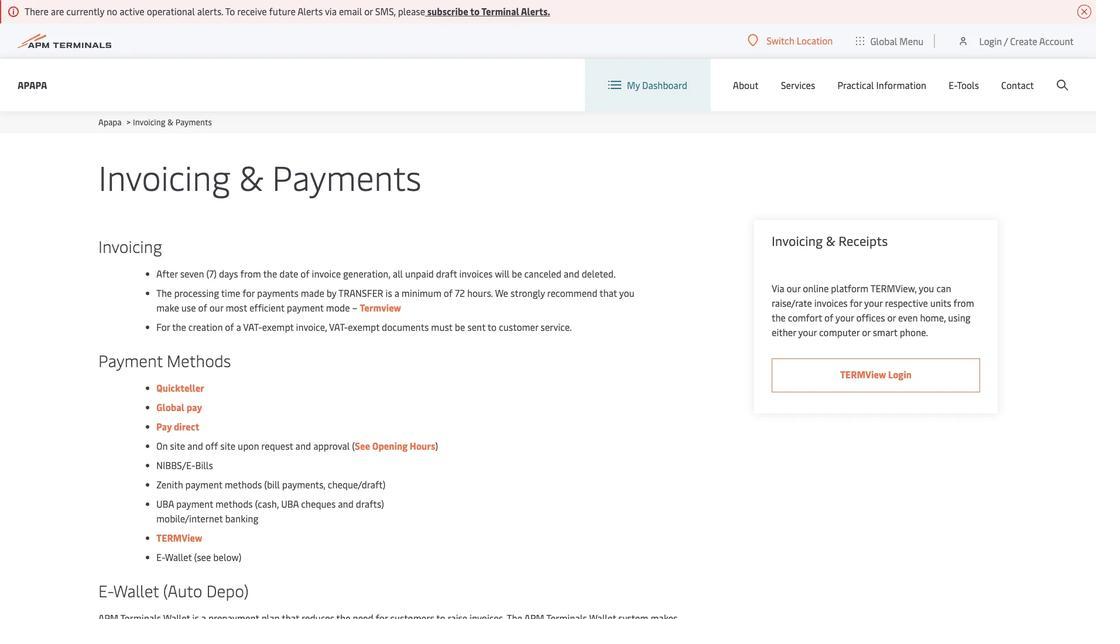 Task type: vqa. For each thing, say whether or not it's contained in the screenshot.
you within Via our online platform TERMView, you can raise/rate invoices for your respective units from the comfort of your offices or even home, using either your computer or smart phone.
yes



Task type: describe. For each thing, give the bounding box(es) containing it.
& for invoicing & payments
[[239, 153, 264, 200]]

invoicing for invoicing
[[98, 235, 162, 257]]

e- for e-tools
[[949, 78, 957, 91]]

subscribe
[[427, 5, 468, 18]]

methods for (bill payments,
[[225, 478, 262, 491]]

global for global pay
[[156, 401, 185, 413]]

close alert image
[[1078, 5, 1092, 19]]

even
[[898, 311, 918, 324]]

termview for termview link
[[156, 531, 202, 544]]

there
[[25, 5, 49, 18]]

after
[[156, 267, 178, 280]]

methods for (cash,
[[216, 497, 253, 510]]

e- for e-wallet (see below)
[[156, 550, 165, 563]]

alerts.
[[197, 5, 223, 18]]

efficient
[[249, 301, 285, 314]]

of inside via our online platform termview, you can raise/rate invoices for your respective units from the comfort of your offices or even home, using either your computer or smart phone.
[[825, 311, 834, 324]]

alerts
[[298, 5, 323, 18]]

comfort
[[788, 311, 822, 324]]

made
[[301, 286, 324, 299]]

e-wallet (auto depo)
[[98, 579, 249, 601]]

seven
[[180, 267, 204, 280]]

apapa for apapa > invoicing & payments
[[98, 117, 122, 128]]

no
[[107, 5, 117, 18]]

sms,
[[375, 5, 396, 18]]

tools
[[957, 78, 979, 91]]

global for global menu
[[870, 34, 897, 47]]

my dashboard
[[627, 78, 687, 91]]

(7)
[[206, 267, 217, 280]]

date
[[280, 267, 298, 280]]

hours.
[[467, 286, 493, 299]]

depo)
[[206, 579, 249, 601]]

)
[[435, 439, 438, 452]]

respective
[[885, 296, 928, 309]]

see
[[355, 439, 370, 452]]

the inside via our online platform termview, you can raise/rate invoices for your respective units from the comfort of your offices or even home, using either your computer or smart phone.
[[772, 311, 786, 324]]

global pay link
[[156, 401, 202, 413]]

1 vat- from the left
[[243, 320, 262, 333]]

pay direct link
[[156, 420, 199, 433]]

termview for termview login
[[840, 368, 886, 381]]

termview login
[[840, 368, 912, 381]]

e-tools
[[949, 78, 979, 91]]

& for invoicing & receipts
[[826, 232, 836, 249]]

the
[[156, 286, 172, 299]]

a inside the processing time for payments made by transfer is a minimum of 72 hours. we strongly recommend that you make use of our most efficient payment mode –
[[394, 286, 399, 299]]

via
[[325, 5, 337, 18]]

subscribe to terminal alerts. link
[[425, 5, 550, 18]]

there are currently no active operational alerts. to receive future alerts via email or sms, please subscribe to terminal alerts.
[[25, 5, 550, 18]]

email
[[339, 5, 362, 18]]

1 horizontal spatial apapa link
[[98, 117, 122, 128]]

apapa > invoicing & payments
[[98, 117, 212, 128]]

you inside the processing time for payments made by transfer is a minimum of 72 hours. we strongly recommend that you make use of our most efficient payment mode –
[[619, 286, 635, 299]]

be
[[455, 320, 465, 333]]

invoice,
[[296, 320, 327, 333]]

termview link
[[360, 301, 401, 314]]

our inside via our online platform termview, you can raise/rate invoices for your respective units from the comfort of your offices or even home, using either your computer or smart phone.
[[787, 282, 801, 295]]

bills
[[195, 459, 213, 471]]

termview link
[[156, 531, 202, 544]]

deleted.
[[582, 267, 616, 280]]

raise/rate
[[772, 296, 812, 309]]

phone.
[[900, 326, 928, 338]]

1 horizontal spatial your
[[836, 311, 854, 324]]

1 uba from the left
[[156, 497, 174, 510]]

smart
[[873, 326, 898, 338]]

will
[[495, 267, 510, 280]]

0 vertical spatial payments
[[175, 117, 212, 128]]

invoicing for invoicing & payments
[[98, 153, 231, 200]]

payment for (bill payments,
[[185, 478, 222, 491]]

contact button
[[1001, 59, 1034, 111]]

72
[[455, 286, 465, 299]]

0 vertical spatial to
[[470, 5, 480, 18]]

transfer
[[338, 286, 383, 299]]

apapa for apapa
[[18, 78, 47, 91]]

our inside the processing time for payments made by transfer is a minimum of 72 hours. we strongly recommend that you make use of our most efficient payment mode –
[[210, 301, 223, 314]]

mobile/internet
[[156, 512, 223, 525]]

invoicing & receipts
[[772, 232, 888, 249]]

payment inside the processing time for payments made by transfer is a minimum of 72 hours. we strongly recommend that you make use of our most efficient payment mode –
[[287, 301, 324, 314]]

must
[[431, 320, 453, 333]]

payment for (cash,
[[176, 497, 213, 510]]

by
[[327, 286, 336, 299]]

below)
[[213, 550, 242, 563]]

–
[[352, 301, 358, 314]]

(bill payments,
[[264, 478, 326, 491]]

invoices inside via our online platform termview, you can raise/rate invoices for your respective units from the comfort of your offices or even home, using either your computer or smart phone.
[[814, 296, 848, 309]]

draft
[[436, 267, 457, 280]]

wallet for (auto
[[113, 579, 159, 601]]

global menu
[[870, 34, 924, 47]]

generation,
[[343, 267, 391, 280]]

computer
[[819, 326, 860, 338]]

drafts)
[[356, 497, 384, 510]]

receipts
[[839, 232, 888, 249]]

on
[[156, 439, 168, 452]]

that
[[600, 286, 617, 299]]

(see
[[194, 550, 211, 563]]

home,
[[920, 311, 946, 324]]

2 vertical spatial your
[[798, 326, 817, 338]]

minimum
[[402, 286, 442, 299]]

1 horizontal spatial to
[[488, 320, 497, 333]]

be canceled
[[512, 267, 562, 280]]

unpaid
[[405, 267, 434, 280]]

invoicing & payments
[[98, 153, 422, 200]]

opening
[[372, 439, 408, 452]]

/
[[1004, 34, 1008, 47]]

wallet for (see
[[165, 550, 192, 563]]

services
[[781, 78, 815, 91]]

you inside via our online platform termview, you can raise/rate invoices for your respective units from the comfort of your offices or even home, using either your computer or smart phone.
[[919, 282, 934, 295]]

receive
[[237, 5, 267, 18]]

nibbs/e-
[[156, 459, 195, 471]]

switch location
[[767, 34, 833, 47]]

pay
[[156, 420, 172, 433]]

location
[[797, 34, 833, 47]]

platform
[[831, 282, 869, 295]]

1 horizontal spatial the
[[263, 267, 277, 280]]

switch
[[767, 34, 795, 47]]

either
[[772, 326, 796, 338]]



Task type: locate. For each thing, give the bounding box(es) containing it.
vat- down mode
[[329, 320, 348, 333]]

and inside uba payment methods (cash, uba cheques and drafts) mobile/internet banking
[[338, 497, 354, 510]]

1 horizontal spatial you
[[919, 282, 934, 295]]

1 horizontal spatial from
[[954, 296, 974, 309]]

invoices down online
[[814, 296, 848, 309]]

0 vertical spatial e-
[[949, 78, 957, 91]]

via
[[772, 282, 785, 295]]

of down most
[[225, 320, 234, 333]]

0 horizontal spatial you
[[619, 286, 635, 299]]

contact
[[1001, 78, 1034, 91]]

1 horizontal spatial vat-
[[329, 320, 348, 333]]

vat- down 'efficient'
[[243, 320, 262, 333]]

and right request
[[295, 439, 311, 452]]

customer service.
[[499, 320, 572, 333]]

to right sent
[[488, 320, 497, 333]]

site
[[170, 439, 185, 452], [220, 439, 236, 452]]

exempt down 'efficient'
[[262, 320, 294, 333]]

sent
[[468, 320, 486, 333]]

1 vertical spatial termview
[[156, 531, 202, 544]]

payment inside uba payment methods (cash, uba cheques and drafts) mobile/internet banking
[[176, 497, 213, 510]]

1 horizontal spatial uba
[[281, 497, 299, 510]]

we
[[495, 286, 508, 299]]

0 vertical spatial our
[[787, 282, 801, 295]]

2 vertical spatial e-
[[98, 579, 113, 601]]

wallet left (auto
[[113, 579, 159, 601]]

0 horizontal spatial termview
[[156, 531, 202, 544]]

(auto
[[163, 579, 202, 601]]

please
[[398, 5, 425, 18]]

zenith payment methods (bill payments, cheque/draft)
[[156, 478, 386, 491]]

login left / at right
[[979, 34, 1002, 47]]

0 horizontal spatial a
[[236, 320, 241, 333]]

1 horizontal spatial or
[[862, 326, 871, 338]]

1 vertical spatial global
[[156, 401, 185, 413]]

future
[[269, 5, 296, 18]]

the right for
[[172, 320, 186, 333]]

and left off
[[187, 439, 203, 452]]

invoicing down apapa > invoicing & payments
[[98, 153, 231, 200]]

global up pay
[[156, 401, 185, 413]]

0 horizontal spatial the
[[172, 320, 186, 333]]

invoice
[[312, 267, 341, 280]]

to left terminal
[[470, 5, 480, 18]]

and up strongly recommend
[[564, 267, 580, 280]]

0 horizontal spatial site
[[170, 439, 185, 452]]

0 horizontal spatial to
[[470, 5, 480, 18]]

1 vertical spatial payments
[[272, 153, 422, 200]]

on site and off site upon request and approval ( see opening hours )
[[156, 439, 438, 452]]

payment down made at the left top
[[287, 301, 324, 314]]

0 vertical spatial global
[[870, 34, 897, 47]]

0 vertical spatial &
[[167, 117, 173, 128]]

via our online platform termview, you can raise/rate invoices for your respective units from the comfort of your offices or even home, using either your computer or smart phone.
[[772, 282, 974, 338]]

for inside the processing time for payments made by transfer is a minimum of 72 hours. we strongly recommend that you make use of our most efficient payment mode –
[[243, 286, 255, 299]]

of
[[301, 267, 310, 280], [444, 286, 453, 299], [198, 301, 207, 314], [825, 311, 834, 324], [225, 320, 234, 333]]

invoicing right >
[[133, 117, 165, 128]]

about
[[733, 78, 759, 91]]

information
[[876, 78, 927, 91]]

from
[[240, 267, 261, 280], [954, 296, 974, 309]]

practical
[[838, 78, 874, 91]]

practical information button
[[838, 59, 927, 111]]

global inside 'button'
[[870, 34, 897, 47]]

payments
[[175, 117, 212, 128], [272, 153, 422, 200]]

operational
[[147, 5, 195, 18]]

1 vertical spatial a
[[236, 320, 241, 333]]

2 vat- from the left
[[329, 320, 348, 333]]

invoices up the hours.
[[459, 267, 493, 280]]

wallet down termview link
[[165, 550, 192, 563]]

1 horizontal spatial invoices
[[814, 296, 848, 309]]

1 vertical spatial apapa
[[98, 117, 122, 128]]

0 horizontal spatial vat-
[[243, 320, 262, 333]]

dashboard
[[642, 78, 687, 91]]

1 vertical spatial your
[[836, 311, 854, 324]]

direct
[[174, 420, 199, 433]]

0 horizontal spatial from
[[240, 267, 261, 280]]

1 vertical spatial login
[[888, 368, 912, 381]]

our left most
[[210, 301, 223, 314]]

processing
[[174, 286, 219, 299]]

payment down 'bills'
[[185, 478, 222, 491]]

2 vertical spatial &
[[826, 232, 836, 249]]

2 horizontal spatial e-
[[949, 78, 957, 91]]

1 horizontal spatial wallet
[[165, 550, 192, 563]]

your up the "offices"
[[864, 296, 883, 309]]

(cash,
[[255, 497, 279, 510]]

e-wallet (see below)
[[156, 550, 242, 563]]

1 vertical spatial e-
[[156, 550, 165, 563]]

uba down zenith
[[156, 497, 174, 510]]

1 vertical spatial our
[[210, 301, 223, 314]]

and
[[564, 267, 580, 280], [187, 439, 203, 452], [295, 439, 311, 452], [338, 497, 354, 510]]

or
[[364, 5, 373, 18], [887, 311, 896, 324], [862, 326, 871, 338]]

e- inside dropdown button
[[949, 78, 957, 91]]

0 horizontal spatial your
[[798, 326, 817, 338]]

request
[[261, 439, 293, 452]]

the up either
[[772, 311, 786, 324]]

1 horizontal spatial exempt
[[348, 320, 380, 333]]

our
[[787, 282, 801, 295], [210, 301, 223, 314]]

0 vertical spatial apapa link
[[18, 78, 47, 92]]

for inside via our online platform termview, you can raise/rate invoices for your respective units from the comfort of your offices or even home, using either your computer or smart phone.
[[850, 296, 862, 309]]

account
[[1040, 34, 1074, 47]]

a down most
[[236, 320, 241, 333]]

from right days in the left of the page
[[240, 267, 261, 280]]

active
[[120, 5, 145, 18]]

1 horizontal spatial e-
[[156, 550, 165, 563]]

payment
[[98, 349, 163, 371]]

1 horizontal spatial a
[[394, 286, 399, 299]]

practical information
[[838, 78, 927, 91]]

termview,
[[871, 282, 917, 295]]

termview
[[840, 368, 886, 381], [156, 531, 202, 544]]

see opening hours link
[[355, 439, 435, 452]]

0 horizontal spatial &
[[167, 117, 173, 128]]

my
[[627, 78, 640, 91]]

quickteller
[[156, 381, 204, 394]]

2 uba from the left
[[281, 497, 299, 510]]

2 horizontal spatial the
[[772, 311, 786, 324]]

your down comfort
[[798, 326, 817, 338]]

1 horizontal spatial login
[[979, 34, 1002, 47]]

1 site from the left
[[170, 439, 185, 452]]

login
[[979, 34, 1002, 47], [888, 368, 912, 381]]

the left date
[[263, 267, 277, 280]]

your up computer
[[836, 311, 854, 324]]

1 vertical spatial apapa link
[[98, 117, 122, 128]]

or left sms,
[[364, 5, 373, 18]]

invoicing up after on the top of the page
[[98, 235, 162, 257]]

or down the "offices"
[[862, 326, 871, 338]]

global left menu
[[870, 34, 897, 47]]

0 horizontal spatial or
[[364, 5, 373, 18]]

services button
[[781, 59, 815, 111]]

about button
[[733, 59, 759, 111]]

you left can
[[919, 282, 934, 295]]

0 horizontal spatial uba
[[156, 497, 174, 510]]

1 vertical spatial to
[[488, 320, 497, 333]]

0 horizontal spatial e-
[[98, 579, 113, 601]]

2 exempt from the left
[[348, 320, 380, 333]]

0 vertical spatial or
[[364, 5, 373, 18]]

1 horizontal spatial apapa
[[98, 117, 122, 128]]

1 vertical spatial or
[[887, 311, 896, 324]]

0 vertical spatial login
[[979, 34, 1002, 47]]

termview down smart
[[840, 368, 886, 381]]

0 horizontal spatial wallet
[[113, 579, 159, 601]]

and down cheque/draft)
[[338, 497, 354, 510]]

invoices
[[459, 267, 493, 280], [814, 296, 848, 309]]

1 horizontal spatial termview
[[840, 368, 886, 381]]

nibbs/e-bills
[[156, 459, 213, 471]]

2 vertical spatial payment
[[176, 497, 213, 510]]

you right that
[[619, 286, 635, 299]]

1 horizontal spatial our
[[787, 282, 801, 295]]

days
[[219, 267, 238, 280]]

1 vertical spatial wallet
[[113, 579, 159, 601]]

e- for e-wallet (auto depo)
[[98, 579, 113, 601]]

uba down (bill payments,
[[281, 497, 299, 510]]

0 horizontal spatial invoices
[[459, 267, 493, 280]]

2 horizontal spatial your
[[864, 296, 883, 309]]

1 exempt from the left
[[262, 320, 294, 333]]

1 vertical spatial &
[[239, 153, 264, 200]]

methods up banking
[[216, 497, 253, 510]]

1 horizontal spatial for
[[850, 296, 862, 309]]

hours
[[410, 439, 435, 452]]

0 horizontal spatial for
[[243, 286, 255, 299]]

for right time
[[243, 286, 255, 299]]

strongly recommend
[[511, 286, 598, 299]]

alerts.
[[521, 5, 550, 18]]

exempt
[[262, 320, 294, 333], [348, 320, 380, 333]]

1 vertical spatial invoices
[[814, 296, 848, 309]]

termview login link
[[772, 358, 980, 392]]

>
[[126, 117, 131, 128]]

global menu button
[[845, 23, 936, 58]]

global pay
[[156, 401, 202, 413]]

login / create account link
[[958, 23, 1074, 58]]

0 vertical spatial invoices
[[459, 267, 493, 280]]

of left 72
[[444, 286, 453, 299]]

methods
[[167, 349, 231, 371]]

a right is
[[394, 286, 399, 299]]

for the creation of a vat-exempt invoice, vat-exempt documents must be sent to customer service.
[[156, 320, 572, 333]]

payment up mobile/internet in the left of the page
[[176, 497, 213, 510]]

0 vertical spatial from
[[240, 267, 261, 280]]

1 horizontal spatial global
[[870, 34, 897, 47]]

(
[[352, 439, 355, 452]]

1 vertical spatial from
[[954, 296, 974, 309]]

our up raise/rate
[[787, 282, 801, 295]]

0 vertical spatial payment
[[287, 301, 324, 314]]

0 vertical spatial a
[[394, 286, 399, 299]]

termview down mobile/internet in the left of the page
[[156, 531, 202, 544]]

2 horizontal spatial &
[[826, 232, 836, 249]]

login down "phone."
[[888, 368, 912, 381]]

2 vertical spatial or
[[862, 326, 871, 338]]

2 site from the left
[[220, 439, 236, 452]]

methods up the "(cash,"
[[225, 478, 262, 491]]

0 horizontal spatial apapa
[[18, 78, 47, 91]]

of right use
[[198, 301, 207, 314]]

off
[[205, 439, 218, 452]]

site right off
[[220, 439, 236, 452]]

1 vertical spatial methods
[[216, 497, 253, 510]]

0 horizontal spatial payments
[[175, 117, 212, 128]]

invoicing for invoicing & receipts
[[772, 232, 823, 249]]

to
[[470, 5, 480, 18], [488, 320, 497, 333]]

site right on
[[170, 439, 185, 452]]

of up computer
[[825, 311, 834, 324]]

0 vertical spatial wallet
[[165, 550, 192, 563]]

pay
[[187, 401, 202, 413]]

0 vertical spatial termview
[[840, 368, 886, 381]]

0 vertical spatial your
[[864, 296, 883, 309]]

upon
[[238, 439, 259, 452]]

or up smart
[[887, 311, 896, 324]]

for
[[243, 286, 255, 299], [850, 296, 862, 309]]

for
[[156, 320, 170, 333]]

1 horizontal spatial site
[[220, 439, 236, 452]]

for down platform
[[850, 296, 862, 309]]

zenith
[[156, 478, 183, 491]]

mode
[[326, 301, 350, 314]]

0 horizontal spatial exempt
[[262, 320, 294, 333]]

0 vertical spatial apapa
[[18, 78, 47, 91]]

from inside via our online platform termview, you can raise/rate invoices for your respective units from the comfort of your offices or even home, using either your computer or smart phone.
[[954, 296, 974, 309]]

a
[[394, 286, 399, 299], [236, 320, 241, 333]]

1 horizontal spatial &
[[239, 153, 264, 200]]

invoicing up online
[[772, 232, 823, 249]]

terminal
[[482, 5, 519, 18]]

of right date
[[301, 267, 310, 280]]

termview
[[360, 301, 401, 314]]

0 horizontal spatial apapa link
[[18, 78, 47, 92]]

time
[[221, 286, 240, 299]]

exempt down the –
[[348, 320, 380, 333]]

1 horizontal spatial payments
[[272, 153, 422, 200]]

0 horizontal spatial login
[[888, 368, 912, 381]]

methods inside uba payment methods (cash, uba cheques and drafts) mobile/internet banking
[[216, 497, 253, 510]]

0 vertical spatial methods
[[225, 478, 262, 491]]

offices
[[857, 311, 885, 324]]

approval
[[313, 439, 350, 452]]

creation
[[188, 320, 223, 333]]

1 vertical spatial payment
[[185, 478, 222, 491]]

from up using
[[954, 296, 974, 309]]

0 horizontal spatial global
[[156, 401, 185, 413]]

online
[[803, 282, 829, 295]]

2 horizontal spatial or
[[887, 311, 896, 324]]

uba
[[156, 497, 174, 510], [281, 497, 299, 510]]

0 horizontal spatial our
[[210, 301, 223, 314]]



